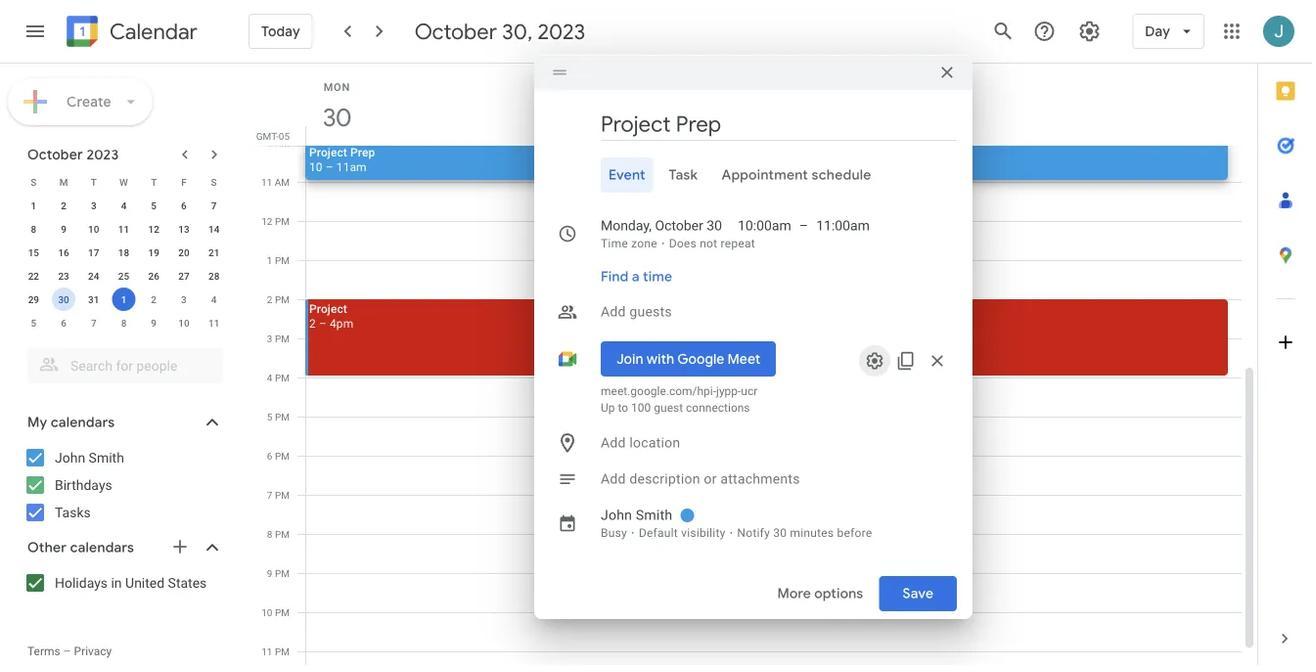 Task type: vqa. For each thing, say whether or not it's contained in the screenshot.
the current
no



Task type: locate. For each thing, give the bounding box(es) containing it.
not
[[700, 237, 718, 251]]

monday,
[[601, 218, 652, 234]]

15
[[28, 247, 39, 258]]

1 inside 30 grid
[[267, 254, 273, 266]]

john smith up birthdays
[[55, 450, 124, 466]]

2 vertical spatial 9
[[267, 568, 273, 579]]

2 vertical spatial 5
[[267, 411, 273, 423]]

am
[[275, 137, 290, 149], [275, 176, 290, 188]]

4 inside 'element'
[[211, 294, 217, 305]]

november 4 element
[[202, 288, 226, 311]]

october up the m
[[27, 146, 83, 163]]

calendars right my
[[51, 414, 115, 432]]

join with google meet link
[[601, 342, 776, 377]]

john inside my calendars list
[[55, 450, 85, 466]]

26 element
[[142, 264, 166, 288]]

7
[[211, 200, 217, 211], [91, 317, 97, 329], [267, 489, 273, 501]]

pm for 4 pm
[[275, 372, 290, 384]]

add inside dropdown button
[[601, 304, 626, 320]]

1 horizontal spatial 8
[[121, 317, 127, 329]]

1 vertical spatial 3
[[181, 294, 187, 305]]

t left f
[[151, 176, 157, 188]]

12
[[262, 215, 273, 227], [148, 223, 159, 235]]

0 horizontal spatial 2023
[[87, 146, 119, 163]]

1 horizontal spatial 5
[[151, 200, 157, 211]]

project inside project prep 10 – 11am
[[309, 145, 347, 159]]

pm down 1 pm
[[275, 294, 290, 305]]

0 vertical spatial am
[[275, 137, 290, 149]]

1 am from the top
[[275, 137, 290, 149]]

5 row from the top
[[19, 264, 229, 288]]

0 horizontal spatial 9
[[61, 223, 66, 235]]

1 add from the top
[[601, 304, 626, 320]]

0 vertical spatial 4
[[121, 200, 127, 211]]

0 horizontal spatial tab list
[[550, 158, 957, 193]]

project 2 – 4pm
[[309, 302, 354, 330]]

row containing 8
[[19, 217, 229, 241]]

28 element
[[202, 264, 226, 288]]

t
[[91, 176, 97, 188], [151, 176, 157, 188]]

6 for 6 pm
[[267, 450, 273, 462]]

0 horizontal spatial 6
[[61, 317, 66, 329]]

5 up "6 pm"
[[267, 411, 273, 423]]

4 inside 30 grid
[[267, 372, 273, 384]]

1 horizontal spatial 4
[[211, 294, 217, 305]]

2 horizontal spatial 4
[[267, 372, 273, 384]]

4 pm
[[267, 372, 290, 384]]

2 vertical spatial 6
[[267, 450, 273, 462]]

7 inside 30 grid
[[267, 489, 273, 501]]

create button
[[8, 78, 153, 125]]

pm for 5 pm
[[275, 411, 290, 423]]

2 t from the left
[[151, 176, 157, 188]]

1 horizontal spatial 3
[[181, 294, 187, 305]]

1 vertical spatial 8
[[121, 317, 127, 329]]

6 row from the top
[[19, 288, 229, 311]]

smith up birthdays
[[89, 450, 124, 466]]

0 vertical spatial smith
[[89, 450, 124, 466]]

2023 right the 30, on the left of the page
[[538, 18, 586, 45]]

support image
[[1033, 20, 1056, 43]]

30 down mon
[[321, 101, 349, 134]]

project for –
[[309, 145, 347, 159]]

pm for 6 pm
[[275, 450, 290, 462]]

30 inside the mon 30
[[321, 101, 349, 134]]

holidays
[[55, 575, 108, 591]]

10 down november 3 element at top
[[178, 317, 189, 329]]

1 vertical spatial 5
[[31, 317, 36, 329]]

2 vertical spatial 3
[[267, 333, 273, 345]]

pm down 7 pm
[[275, 529, 290, 540]]

3 for 3 pm
[[267, 333, 273, 345]]

9 down november 2 element
[[151, 317, 157, 329]]

pm for 8 pm
[[275, 529, 290, 540]]

5 inside 30 grid
[[267, 411, 273, 423]]

7 pm
[[267, 489, 290, 501]]

guests
[[630, 304, 672, 320]]

1 horizontal spatial 2023
[[538, 18, 586, 45]]

pm for 2 pm
[[275, 294, 290, 305]]

25
[[118, 270, 129, 282]]

october for october 30, 2023
[[415, 18, 497, 45]]

0 horizontal spatial 7
[[91, 317, 97, 329]]

default
[[639, 527, 678, 540]]

3 up '4 pm'
[[267, 333, 273, 345]]

2 project from the top
[[309, 302, 347, 316]]

1 vertical spatial add
[[601, 435, 626, 451]]

other calendars
[[27, 539, 134, 557]]

2 vertical spatial 4
[[267, 372, 273, 384]]

None search field
[[0, 341, 243, 384]]

pm for 12 pm
[[275, 215, 290, 227]]

11 for 11 am
[[261, 176, 272, 188]]

1 t from the left
[[91, 176, 97, 188]]

s left the m
[[31, 176, 37, 188]]

10 up 17 at top left
[[88, 223, 99, 235]]

add for add location
[[601, 435, 626, 451]]

0 vertical spatial john
[[55, 450, 85, 466]]

1 horizontal spatial t
[[151, 176, 157, 188]]

9 for november 9 element on the left of the page
[[151, 317, 157, 329]]

25 element
[[112, 264, 136, 288]]

pm down 9 pm
[[275, 607, 290, 619]]

1 project from the top
[[309, 145, 347, 159]]

0 horizontal spatial smith
[[89, 450, 124, 466]]

2 horizontal spatial 6
[[267, 450, 273, 462]]

project up 4pm
[[309, 302, 347, 316]]

10 for 10 pm
[[262, 607, 273, 619]]

connections
[[686, 401, 750, 415]]

1 for november 1, today element at the top left
[[121, 294, 127, 305]]

1 horizontal spatial tab list
[[1259, 64, 1313, 612]]

11 for 11 pm
[[262, 646, 273, 658]]

7 pm from the top
[[275, 450, 290, 462]]

7 down "6 pm"
[[267, 489, 273, 501]]

12 pm
[[262, 215, 290, 227]]

pm down 10 pm
[[275, 646, 290, 658]]

pm for 1 pm
[[275, 254, 290, 266]]

22 element
[[22, 264, 45, 288]]

3 pm from the top
[[275, 294, 290, 305]]

05
[[279, 130, 290, 142]]

1 horizontal spatial john
[[601, 508, 632, 524]]

am for 10 am
[[275, 137, 290, 149]]

my calendars
[[27, 414, 115, 432]]

1 horizontal spatial s
[[211, 176, 217, 188]]

1 horizontal spatial 1
[[121, 294, 127, 305]]

0 horizontal spatial 3
[[91, 200, 97, 211]]

11 up 18
[[118, 223, 129, 235]]

1 horizontal spatial october
[[415, 18, 497, 45]]

calendars up in
[[70, 539, 134, 557]]

1 up november 8 element
[[121, 294, 127, 305]]

october up does
[[655, 218, 704, 234]]

united
[[125, 575, 165, 591]]

16 element
[[52, 241, 75, 264]]

notify
[[737, 527, 770, 540]]

1 vertical spatial smith
[[636, 508, 673, 524]]

2 vertical spatial 1
[[121, 294, 127, 305]]

6 up 7 pm
[[267, 450, 273, 462]]

november 5 element
[[22, 311, 45, 335]]

ucr
[[741, 385, 758, 398]]

pm up '4 pm'
[[275, 333, 290, 345]]

pm down 8 pm
[[275, 568, 290, 579]]

october left the 30, on the left of the page
[[415, 18, 497, 45]]

1 vertical spatial 4
[[211, 294, 217, 305]]

1 horizontal spatial 7
[[211, 200, 217, 211]]

row group
[[19, 194, 229, 335]]

john up busy
[[601, 508, 632, 524]]

7 up the 14 "element"
[[211, 200, 217, 211]]

21 element
[[202, 241, 226, 264]]

1 s from the left
[[31, 176, 37, 188]]

today
[[261, 23, 300, 40]]

0 horizontal spatial john smith
[[55, 450, 124, 466]]

3 pm
[[267, 333, 290, 345]]

monday, october 30 element
[[314, 95, 359, 140]]

7 down 31 element at the left of the page
[[91, 317, 97, 329]]

1 pm
[[267, 254, 290, 266]]

10 left 11am
[[309, 160, 323, 174]]

12 inside 30 grid
[[262, 215, 273, 227]]

meet.google.com/hpi-jypp-ucr up to 100 guest connections
[[601, 385, 758, 415]]

3 row from the top
[[19, 217, 229, 241]]

1 up 15 element on the top
[[31, 200, 36, 211]]

terms – privacy
[[27, 645, 112, 659]]

row containing 15
[[19, 241, 229, 264]]

1 inside november 1, today element
[[121, 294, 127, 305]]

11 down 10 pm
[[262, 646, 273, 658]]

holidays in united states
[[55, 575, 207, 591]]

1 for 1 pm
[[267, 254, 273, 266]]

time zone
[[601, 237, 658, 251]]

to element
[[799, 216, 809, 236]]

october
[[415, 18, 497, 45], [27, 146, 83, 163], [655, 218, 704, 234]]

appointment schedule button
[[714, 158, 879, 193]]

0 vertical spatial october
[[415, 18, 497, 45]]

4
[[121, 200, 127, 211], [211, 294, 217, 305], [267, 372, 273, 384]]

0 horizontal spatial 8
[[31, 223, 36, 235]]

2 horizontal spatial 9
[[267, 568, 273, 579]]

30
[[321, 101, 349, 134], [707, 218, 722, 234], [58, 294, 69, 305], [773, 527, 787, 540]]

0 horizontal spatial t
[[91, 176, 97, 188]]

12 up "19"
[[148, 223, 159, 235]]

7 row from the top
[[19, 311, 229, 335]]

14
[[208, 223, 220, 235]]

2 horizontal spatial 5
[[267, 411, 273, 423]]

october 30, 2023
[[415, 18, 586, 45]]

6 inside 30 grid
[[267, 450, 273, 462]]

4 pm from the top
[[275, 333, 290, 345]]

9 up 16 element
[[61, 223, 66, 235]]

23 element
[[52, 264, 75, 288]]

join with google meet
[[617, 350, 761, 368]]

11 am
[[261, 176, 290, 188]]

4 row from the top
[[19, 241, 229, 264]]

8 up 9 pm
[[267, 529, 273, 540]]

10 left the 05
[[261, 137, 272, 149]]

16
[[58, 247, 69, 258]]

or
[[704, 471, 717, 487]]

november 6 element
[[52, 311, 75, 335]]

– left 4pm
[[319, 317, 327, 330]]

november 3 element
[[172, 288, 196, 311]]

1 vertical spatial october
[[27, 146, 83, 163]]

5 down 29 element at top
[[31, 317, 36, 329]]

12 for 12
[[148, 223, 159, 235]]

am up "12 pm"
[[275, 176, 290, 188]]

tab list containing event
[[550, 158, 957, 193]]

6 pm from the top
[[275, 411, 290, 423]]

row containing 22
[[19, 264, 229, 288]]

2 row from the top
[[19, 194, 229, 217]]

project up 11am
[[309, 145, 347, 159]]

november 11 element
[[202, 311, 226, 335]]

1 row from the top
[[19, 170, 229, 194]]

0 vertical spatial 1
[[31, 200, 36, 211]]

10 for 10 am
[[261, 137, 272, 149]]

pm up "6 pm"
[[275, 411, 290, 423]]

0 vertical spatial 2023
[[538, 18, 586, 45]]

30 cell
[[49, 288, 79, 311]]

9 pm from the top
[[275, 529, 290, 540]]

smith up default
[[636, 508, 673, 524]]

2 pm from the top
[[275, 254, 290, 266]]

t left 'w'
[[91, 176, 97, 188]]

5 for 'november 5' element
[[31, 317, 36, 329]]

1 vertical spatial 7
[[91, 317, 97, 329]]

calendar heading
[[106, 18, 198, 46]]

appointment
[[722, 166, 808, 184]]

2 horizontal spatial 7
[[267, 489, 273, 501]]

guest
[[654, 401, 683, 415]]

3 up 10 element
[[91, 200, 97, 211]]

2 left 4pm
[[309, 317, 316, 330]]

10
[[261, 137, 272, 149], [309, 160, 323, 174], [88, 223, 99, 235], [178, 317, 189, 329], [262, 607, 273, 619]]

calendars for my calendars
[[51, 414, 115, 432]]

0 vertical spatial 3
[[91, 200, 97, 211]]

4 down the 3 pm
[[267, 372, 273, 384]]

0 horizontal spatial 5
[[31, 317, 36, 329]]

smith inside my calendars list
[[89, 450, 124, 466]]

27
[[178, 270, 189, 282]]

3 down 27 element at the left top of page
[[181, 294, 187, 305]]

2 horizontal spatial 1
[[267, 254, 273, 266]]

4 up 11 element
[[121, 200, 127, 211]]

time
[[601, 237, 628, 251]]

0 vertical spatial add
[[601, 304, 626, 320]]

visibility
[[681, 527, 726, 540]]

11am
[[337, 160, 367, 174]]

20 element
[[172, 241, 196, 264]]

12 down 11 am
[[262, 215, 273, 227]]

12 pm from the top
[[275, 646, 290, 658]]

2 down 26 element
[[151, 294, 157, 305]]

– right the 10:00am
[[799, 218, 809, 234]]

8 down november 1, today element at the top left
[[121, 317, 127, 329]]

calendars
[[51, 414, 115, 432], [70, 539, 134, 557]]

–
[[326, 160, 334, 174], [799, 218, 809, 234], [319, 317, 327, 330], [63, 645, 71, 659]]

7 for 7 pm
[[267, 489, 273, 501]]

1 vertical spatial project
[[309, 302, 347, 316]]

10 pm
[[262, 607, 290, 619]]

11 pm from the top
[[275, 607, 290, 619]]

10:00am
[[738, 218, 792, 234]]

add down up
[[601, 435, 626, 451]]

2 horizontal spatial october
[[655, 218, 704, 234]]

6 down 30 element
[[61, 317, 66, 329]]

1 horizontal spatial john smith
[[601, 508, 673, 524]]

gmt-05
[[256, 130, 290, 142]]

0 vertical spatial calendars
[[51, 414, 115, 432]]

30 down 23
[[58, 294, 69, 305]]

5 up 12 element at the top of the page
[[151, 200, 157, 211]]

1 horizontal spatial 12
[[262, 215, 273, 227]]

11 down november 4 'element'
[[208, 317, 220, 329]]

add
[[601, 304, 626, 320], [601, 435, 626, 451], [601, 471, 626, 487]]

12 inside 12 element
[[148, 223, 159, 235]]

1 horizontal spatial smith
[[636, 508, 673, 524]]

1 vertical spatial 1
[[267, 254, 273, 266]]

am up 11 am
[[275, 137, 290, 149]]

8 up 15 element on the top
[[31, 223, 36, 235]]

0 vertical spatial 7
[[211, 200, 217, 211]]

project inside project 2 – 4pm
[[309, 302, 347, 316]]

12 element
[[142, 217, 166, 241]]

john up birthdays
[[55, 450, 85, 466]]

13
[[178, 223, 189, 235]]

11 for november 11 element
[[208, 317, 220, 329]]

8 inside 30 grid
[[267, 529, 273, 540]]

0 vertical spatial 6
[[181, 200, 187, 211]]

8
[[31, 223, 36, 235], [121, 317, 127, 329], [267, 529, 273, 540]]

4 up november 11 element
[[211, 294, 217, 305]]

11 down 10 am
[[261, 176, 272, 188]]

10 element
[[82, 217, 105, 241]]

m
[[59, 176, 68, 188]]

1 vertical spatial calendars
[[70, 539, 134, 557]]

november 10 element
[[172, 311, 196, 335]]

1 vertical spatial am
[[275, 176, 290, 188]]

8 pm from the top
[[275, 489, 290, 501]]

5 pm from the top
[[275, 372, 290, 384]]

john smith up default
[[601, 508, 673, 524]]

2 horizontal spatial 3
[[267, 333, 273, 345]]

october for october 2023
[[27, 146, 83, 163]]

0 vertical spatial john smith
[[55, 450, 124, 466]]

0 vertical spatial 9
[[61, 223, 66, 235]]

0 horizontal spatial s
[[31, 176, 37, 188]]

pm up 1 pm
[[275, 215, 290, 227]]

1 vertical spatial 6
[[61, 317, 66, 329]]

31 element
[[82, 288, 105, 311]]

1 vertical spatial john smith
[[601, 508, 673, 524]]

2 vertical spatial 7
[[267, 489, 273, 501]]

create
[[67, 93, 111, 111]]

1 vertical spatial 9
[[151, 317, 157, 329]]

s right f
[[211, 176, 217, 188]]

9 inside 30 grid
[[267, 568, 273, 579]]

0 horizontal spatial 4
[[121, 200, 127, 211]]

10 pm from the top
[[275, 568, 290, 579]]

attachments
[[721, 471, 800, 487]]

row containing s
[[19, 170, 229, 194]]

0 horizontal spatial 12
[[148, 223, 159, 235]]

2023 down create
[[87, 146, 119, 163]]

2 down the m
[[61, 200, 66, 211]]

row
[[19, 170, 229, 194], [19, 194, 229, 217], [19, 217, 229, 241], [19, 241, 229, 264], [19, 264, 229, 288], [19, 288, 229, 311], [19, 311, 229, 335]]

27 element
[[172, 264, 196, 288]]

30 column header
[[305, 64, 1242, 146]]

2 add from the top
[[601, 435, 626, 451]]

calendar element
[[63, 12, 198, 55]]

0 horizontal spatial john
[[55, 450, 85, 466]]

1 down "12 pm"
[[267, 254, 273, 266]]

john smith inside my calendars list
[[55, 450, 124, 466]]

2 am from the top
[[275, 176, 290, 188]]

19
[[148, 247, 159, 258]]

minutes
[[790, 527, 834, 540]]

s
[[31, 176, 37, 188], [211, 176, 217, 188]]

add down add location
[[601, 471, 626, 487]]

3 add from the top
[[601, 471, 626, 487]]

9 up 10 pm
[[267, 568, 273, 579]]

2 vertical spatial 8
[[267, 529, 273, 540]]

0 horizontal spatial october
[[27, 146, 83, 163]]

30 element
[[52, 288, 75, 311]]

1 horizontal spatial 9
[[151, 317, 157, 329]]

add location
[[601, 435, 681, 451]]

pm down "6 pm"
[[275, 489, 290, 501]]

10 up 11 pm
[[262, 607, 273, 619]]

1 pm from the top
[[275, 215, 290, 227]]

14 element
[[202, 217, 226, 241]]

2 vertical spatial add
[[601, 471, 626, 487]]

pm up 2 pm at top
[[275, 254, 290, 266]]

1
[[31, 200, 36, 211], [267, 254, 273, 266], [121, 294, 127, 305]]

pm down the 3 pm
[[275, 372, 290, 384]]

add down the find
[[601, 304, 626, 320]]

0 vertical spatial project
[[309, 145, 347, 159]]

– left 11am
[[326, 160, 334, 174]]

tab list
[[1259, 64, 1313, 612], [550, 158, 957, 193]]

add guests
[[601, 304, 672, 320]]

26
[[148, 270, 159, 282]]

in
[[111, 575, 122, 591]]

settings menu image
[[1078, 20, 1101, 43]]

2 horizontal spatial 8
[[267, 529, 273, 540]]

10 am
[[261, 137, 290, 149]]

mon
[[324, 81, 351, 93]]

6 down f
[[181, 200, 187, 211]]

pm up 7 pm
[[275, 450, 290, 462]]



Task type: describe. For each thing, give the bounding box(es) containing it.
0 horizontal spatial 1
[[31, 200, 36, 211]]

20
[[178, 247, 189, 258]]

find a time button
[[593, 259, 681, 295]]

4 for 4 pm
[[267, 372, 273, 384]]

monday, october 30
[[601, 218, 722, 234]]

4 for november 4 'element'
[[211, 294, 217, 305]]

30 up does not repeat
[[707, 218, 722, 234]]

states
[[168, 575, 207, 591]]

notify 30 minutes before
[[737, 527, 873, 540]]

meet.google.com/hpi-
[[601, 385, 717, 398]]

10 inside project prep 10 – 11am
[[309, 160, 323, 174]]

11 pm
[[262, 646, 290, 658]]

add description or attachments
[[601, 471, 800, 487]]

november 8 element
[[112, 311, 136, 335]]

description
[[630, 471, 701, 487]]

9 pm
[[267, 568, 290, 579]]

task button
[[661, 158, 706, 193]]

– inside project prep 10 – 11am
[[326, 160, 334, 174]]

1 cell
[[109, 288, 139, 311]]

pm for 7 pm
[[275, 489, 290, 501]]

am for 11 am
[[275, 176, 290, 188]]

time
[[643, 268, 673, 286]]

terms link
[[27, 645, 60, 659]]

29 element
[[22, 288, 45, 311]]

event
[[609, 166, 646, 184]]

to
[[618, 401, 629, 415]]

11:00am
[[817, 218, 870, 234]]

location
[[630, 435, 681, 451]]

28
[[208, 270, 220, 282]]

12 for 12 pm
[[262, 215, 273, 227]]

10 for 10 element
[[88, 223, 99, 235]]

pm for 3 pm
[[275, 333, 290, 345]]

prep
[[350, 145, 375, 159]]

tasks
[[55, 505, 91, 521]]

with
[[647, 350, 675, 368]]

repeat
[[721, 237, 756, 251]]

find a time
[[601, 268, 673, 286]]

Search for people text field
[[39, 348, 211, 384]]

3 for november 3 element at top
[[181, 294, 187, 305]]

17 element
[[82, 241, 105, 264]]

10 for november 10 element
[[178, 317, 189, 329]]

project for 4pm
[[309, 302, 347, 316]]

30,
[[502, 18, 533, 45]]

add for add guests
[[601, 304, 626, 320]]

google
[[677, 350, 725, 368]]

calendar
[[110, 18, 198, 46]]

before
[[837, 527, 873, 540]]

30 grid
[[251, 64, 1258, 667]]

row group containing 1
[[19, 194, 229, 335]]

11 element
[[112, 217, 136, 241]]

11 for 11 element
[[118, 223, 129, 235]]

does
[[669, 237, 697, 251]]

8 pm
[[267, 529, 290, 540]]

4pm
[[330, 317, 354, 330]]

november 1, today element
[[112, 288, 136, 311]]

100
[[631, 401, 651, 415]]

pm for 11 pm
[[275, 646, 290, 658]]

row containing 1
[[19, 194, 229, 217]]

zone
[[631, 237, 658, 251]]

october 2023 grid
[[19, 170, 229, 335]]

13 element
[[172, 217, 196, 241]]

1 vertical spatial john
[[601, 508, 632, 524]]

18
[[118, 247, 129, 258]]

17
[[88, 247, 99, 258]]

my
[[27, 414, 47, 432]]

21
[[208, 247, 220, 258]]

30 right the notify
[[773, 527, 787, 540]]

calendars for other calendars
[[70, 539, 134, 557]]

1 vertical spatial 2023
[[87, 146, 119, 163]]

2 inside project 2 – 4pm
[[309, 317, 316, 330]]

row containing 29
[[19, 288, 229, 311]]

2 down 1 pm
[[267, 294, 273, 305]]

2 pm
[[267, 294, 290, 305]]

jypp-
[[717, 385, 741, 398]]

default visibility
[[639, 527, 726, 540]]

main drawer image
[[23, 20, 47, 43]]

privacy link
[[74, 645, 112, 659]]

pm for 9 pm
[[275, 568, 290, 579]]

today button
[[249, 8, 313, 55]]

other calendars button
[[4, 532, 243, 564]]

project prep 10 – 11am
[[309, 145, 375, 174]]

– inside project 2 – 4pm
[[319, 317, 327, 330]]

1 horizontal spatial 6
[[181, 200, 187, 211]]

find
[[601, 268, 629, 286]]

terms
[[27, 645, 60, 659]]

october 2023
[[27, 146, 119, 163]]

row containing 5
[[19, 311, 229, 335]]

5 for 5 pm
[[267, 411, 273, 423]]

november 2 element
[[142, 288, 166, 311]]

9 for 9 pm
[[267, 568, 273, 579]]

– right terms at the bottom left of page
[[63, 645, 71, 659]]

31
[[88, 294, 99, 305]]

does not repeat
[[669, 237, 756, 251]]

19 element
[[142, 241, 166, 264]]

10:00am – 11:00am
[[738, 218, 870, 234]]

add other calendars image
[[170, 537, 190, 557]]

Add title text field
[[601, 110, 957, 139]]

pm for 10 pm
[[275, 607, 290, 619]]

appointment schedule
[[722, 166, 872, 184]]

w
[[119, 176, 128, 188]]

15 element
[[22, 241, 45, 264]]

gmt-
[[256, 130, 279, 142]]

other
[[27, 539, 67, 557]]

30 inside cell
[[58, 294, 69, 305]]

up
[[601, 401, 615, 415]]

2 s from the left
[[211, 176, 217, 188]]

8 for november 8 element
[[121, 317, 127, 329]]

add guests button
[[593, 295, 957, 330]]

5 pm
[[267, 411, 290, 423]]

add for add description or attachments
[[601, 471, 626, 487]]

f
[[181, 176, 187, 188]]

november 7 element
[[82, 311, 105, 335]]

day
[[1146, 23, 1171, 40]]

november 9 element
[[142, 311, 166, 335]]

8 for 8 pm
[[267, 529, 273, 540]]

6 for november 6 element on the left
[[61, 317, 66, 329]]

24 element
[[82, 264, 105, 288]]

2 vertical spatial october
[[655, 218, 704, 234]]

7 for "november 7" element
[[91, 317, 97, 329]]

a
[[632, 268, 640, 286]]

0 vertical spatial 5
[[151, 200, 157, 211]]

0 vertical spatial 8
[[31, 223, 36, 235]]

6 pm
[[267, 450, 290, 462]]

18 element
[[112, 241, 136, 264]]

day button
[[1133, 8, 1205, 55]]

my calendars button
[[4, 407, 243, 439]]

schedule
[[812, 166, 872, 184]]

busy
[[601, 527, 627, 540]]

task
[[669, 166, 698, 184]]

my calendars list
[[4, 442, 243, 529]]



